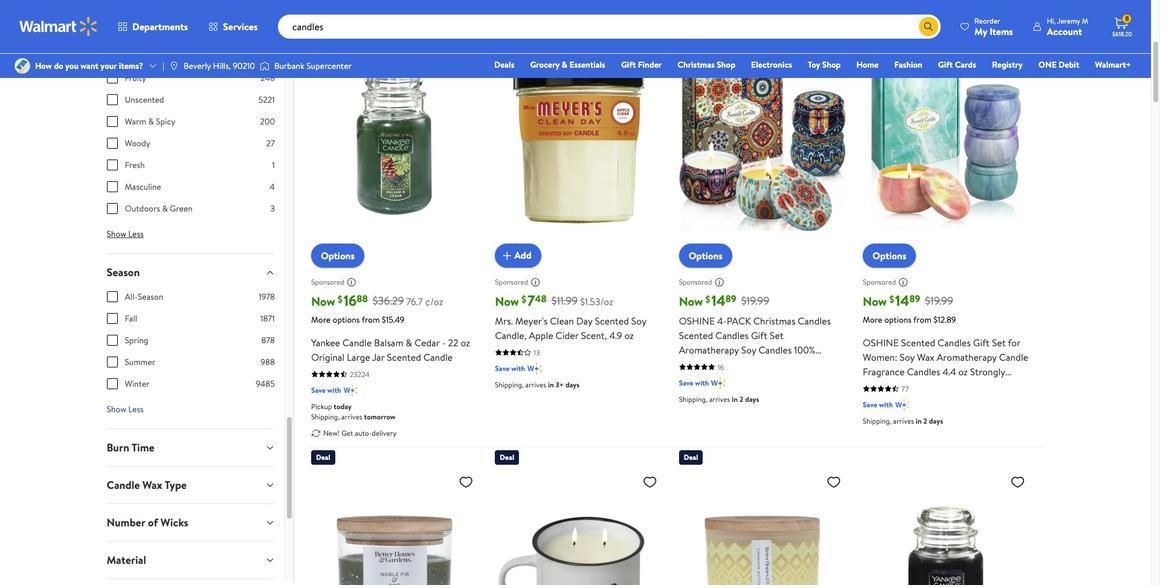 Task type: locate. For each thing, give the bounding box(es) containing it.
grocery & essentials link
[[525, 58, 611, 71]]

shipping, arrives in 2 days down halloween
[[863, 416, 943, 426]]

$19.99 up $12.89
[[925, 293, 954, 309]]

1 horizontal spatial set
[[992, 336, 1006, 349]]

 image
[[15, 58, 30, 74], [260, 60, 270, 72], [169, 61, 179, 71]]

day inside now $ 7 48 $11.99 $1.53/oz mrs. meyer's clean day scented soy candle, apple cider scent, 4.9 oz
[[577, 314, 593, 327]]

beverly
[[184, 60, 211, 72]]

0 horizontal spatial aromatherapy
[[679, 343, 739, 356]]

save with up 'shipping, arrives in 3+ days'
[[495, 363, 525, 373]]

less down outdoors
[[128, 228, 144, 240]]

options for more options from $15.49
[[321, 249, 355, 262]]

scented inside oshine scented candles gift set for women: soy wax aromatherapy candle fragrance candles 4.4 oz strongly fragrance essential oils for stress relief halloween christmas birthday mother's day
[[901, 336, 936, 349]]

89 inside now $ 14 89 $19.99 oshine 4-pack christmas candles scented candles gift set aromatherapy soy candles 100% natural soy 4.4 oz strongly fragrance stress relief for mother's day,valentine's day,birthday,anniversary
[[726, 292, 737, 305]]

save with up pickup
[[311, 385, 341, 395]]

relief up day,valentine's
[[707, 372, 731, 385]]

candle inside dropdown button
[[107, 478, 140, 493]]

0 horizontal spatial ad disclaimer and feedback image
[[347, 277, 357, 287]]

1 horizontal spatial days
[[745, 394, 759, 404]]

$618.20
[[1113, 30, 1133, 38]]

less for fresh
[[128, 228, 144, 240]]

0 vertical spatial show less
[[107, 228, 144, 240]]

shop left electronics link
[[717, 59, 736, 71]]

candle wax type tab
[[97, 467, 285, 504]]

878
[[261, 334, 275, 346]]

$ inside 'now $ 14 89 $19.99 more options from $12.89'
[[890, 292, 894, 306]]

1 shop from the left
[[717, 59, 736, 71]]

2 $19.99 from the left
[[925, 293, 954, 309]]

walmart plus image up today
[[344, 384, 358, 396]]

add to favorites list, mainstays reusable 13oz peace on earth mug scented candle, vanilla image
[[643, 474, 657, 489]]

gift down pack
[[751, 329, 768, 342]]

0 horizontal spatial deal
[[316, 452, 330, 462]]

4.4 up oils
[[943, 365, 956, 378]]

1 horizontal spatial in
[[732, 394, 738, 404]]

0 vertical spatial season
[[107, 265, 140, 280]]

set
[[770, 329, 784, 342], [992, 336, 1006, 349]]

3 options link from the left
[[863, 243, 916, 268]]

day,valentine's
[[679, 387, 742, 400]]

unscented
[[125, 94, 164, 106]]

14 inside now $ 14 89 $19.99 oshine 4-pack christmas candles scented candles gift set aromatherapy soy candles 100% natural soy 4.4 oz strongly fragrance stress relief for mother's day,valentine's day,birthday,anniversary
[[712, 290, 726, 310]]

0 horizontal spatial wax
[[143, 478, 162, 493]]

number of wicks button
[[97, 504, 285, 541]]

show less down winter
[[107, 403, 144, 415]]

1 vertical spatial oshine
[[863, 336, 899, 349]]

relief left 77
[[863, 394, 888, 407]]

2 options from the left
[[885, 314, 912, 326]]

candle wax type
[[107, 478, 187, 493]]

set inside oshine scented candles gift set for women: soy wax aromatherapy candle fragrance candles 4.4 oz strongly fragrance essential oils for stress relief halloween christmas birthday mother's day
[[992, 336, 1006, 349]]

2 from from the left
[[914, 314, 932, 326]]

pack
[[727, 314, 751, 327]]

 image for burbank
[[260, 60, 270, 72]]

electronics
[[751, 59, 792, 71]]

now inside 'now $ 14 89 $19.99 more options from $12.89'
[[863, 293, 887, 309]]

¢/oz
[[425, 295, 443, 308]]

departments
[[132, 20, 188, 33]]

& left cedar
[[406, 336, 412, 349]]

1 89 from the left
[[726, 292, 737, 305]]

deal
[[316, 452, 330, 462], [500, 452, 514, 462], [684, 452, 698, 462]]

ad disclaimer and feedback image
[[715, 277, 725, 287]]

1 horizontal spatial day
[[903, 408, 919, 422]]

2 less from the top
[[128, 403, 144, 415]]

services
[[223, 20, 258, 33]]

1 sponsored from the left
[[311, 277, 344, 287]]

0 vertical spatial relief
[[707, 372, 731, 385]]

from inside 'now $ 14 89 $19.99 more options from $12.89'
[[914, 314, 932, 326]]

1 horizontal spatial  image
[[169, 61, 179, 71]]

2 horizontal spatial options link
[[863, 243, 916, 268]]

ad disclaimer and feedback image up 'now $ 14 89 $19.99 more options from $12.89' at the right of page
[[899, 277, 909, 287]]

with for walmart plus "icon" on top of day,birthday,anniversary
[[695, 378, 709, 388]]

yankee candle balsam & cedar - 22 oz original large jar scented candle image
[[311, 32, 478, 258]]

walmart image
[[19, 17, 98, 36]]

day down halloween
[[903, 408, 919, 422]]

oz right 4.9
[[625, 329, 634, 342]]

1 more from the left
[[311, 314, 331, 326]]

0 horizontal spatial day
[[577, 314, 593, 327]]

& for grocery
[[562, 59, 568, 71]]

3 now from the left
[[679, 293, 703, 309]]

aromatherapy
[[679, 343, 739, 356], [937, 350, 997, 364]]

0 horizontal spatial christmas
[[678, 59, 715, 71]]

sponsored for more options from $12.89
[[863, 277, 896, 287]]

2 now from the left
[[495, 293, 519, 309]]

save up pickup
[[311, 385, 326, 395]]

candle wax type button
[[97, 467, 285, 504]]

0 horizontal spatial  image
[[15, 58, 30, 74]]

shipping, up new!
[[311, 411, 340, 422]]

2 horizontal spatial ad disclaimer and feedback image
[[899, 277, 909, 287]]

0 horizontal spatial $19.99
[[741, 293, 770, 309]]

89 inside 'now $ 14 89 $19.99 more options from $12.89'
[[910, 292, 921, 305]]

oz
[[625, 329, 634, 342], [461, 336, 470, 349], [746, 358, 755, 371], [959, 365, 968, 378]]

home
[[857, 59, 879, 71]]

1 vertical spatial show
[[107, 403, 126, 415]]

0 horizontal spatial options
[[333, 314, 360, 326]]

oz down pack
[[746, 358, 755, 371]]

1 vertical spatial show less
[[107, 403, 144, 415]]

1 horizontal spatial relief
[[863, 394, 888, 407]]

1 horizontal spatial mother's
[[863, 408, 900, 422]]

sponsored up 'now $ 14 89 $19.99 more options from $12.89' at the right of page
[[863, 277, 896, 287]]

1 $ from the left
[[338, 292, 343, 306]]

save with
[[495, 363, 525, 373], [679, 378, 709, 388], [311, 385, 341, 395], [863, 399, 893, 410]]

type
[[165, 478, 187, 493]]

1 horizontal spatial ad disclaimer and feedback image
[[531, 277, 541, 287]]

0 horizontal spatial 2
[[740, 394, 744, 404]]

show for winter
[[107, 403, 126, 415]]

yankee
[[311, 336, 340, 349]]

wax up essential
[[917, 350, 935, 364]]

less
[[128, 228, 144, 240], [128, 403, 144, 415]]

add to favorites list, better homes & gardens 12oz noble fir & pine scented 2-wick snow glass jar candle image
[[459, 474, 473, 489]]

1 deal from the left
[[316, 452, 330, 462]]

cards
[[955, 59, 977, 71]]

days for 7
[[566, 379, 580, 390]]

1 horizontal spatial options link
[[679, 243, 733, 268]]

electronics link
[[746, 58, 798, 71]]

0 horizontal spatial for
[[733, 372, 746, 385]]

save down natural
[[679, 378, 694, 388]]

candles down pack
[[716, 329, 749, 342]]

3 options from the left
[[873, 249, 907, 262]]

0 horizontal spatial in
[[548, 379, 554, 390]]

1 14 from the left
[[712, 290, 726, 310]]

summer
[[125, 356, 155, 368]]

shipping, arrives in 2 days down natural
[[679, 394, 759, 404]]

1978
[[259, 291, 275, 303]]

show down outdoors
[[107, 228, 126, 240]]

shop inside christmas shop link
[[717, 59, 736, 71]]

8
[[1125, 13, 1130, 24]]

0 vertical spatial days
[[566, 379, 580, 390]]

for inside now $ 14 89 $19.99 oshine 4-pack christmas candles scented candles gift set aromatherapy soy candles 100% natural soy 4.4 oz strongly fragrance stress relief for mother's day,valentine's day,birthday,anniversary
[[733, 372, 746, 385]]

4.4 up day,valentine's
[[730, 358, 744, 371]]

season inside dropdown button
[[107, 265, 140, 280]]

0 vertical spatial christmas
[[678, 59, 715, 71]]

add to favorites list, mrs. meyer's clean day scented soy candle, apple cider scent, 4.9 oz image
[[643, 37, 657, 52]]

aromatherapy inside oshine scented candles gift set for women: soy wax aromatherapy candle fragrance candles 4.4 oz strongly fragrance essential oils for stress relief halloween christmas birthday mother's day
[[937, 350, 997, 364]]

2 more from the left
[[863, 314, 883, 326]]

now inside now $ 7 48 $11.99 $1.53/oz mrs. meyer's clean day scented soy candle, apple cider scent, 4.9 oz
[[495, 293, 519, 309]]

0 horizontal spatial 14
[[712, 290, 726, 310]]

1 vertical spatial in
[[732, 394, 738, 404]]

scented up natural
[[679, 329, 713, 342]]

shipping, down natural
[[679, 394, 708, 404]]

relief inside now $ 14 89 $19.99 oshine 4-pack christmas candles scented candles gift set aromatherapy soy candles 100% natural soy 4.4 oz strongly fragrance stress relief for mother's day,valentine's day,birthday,anniversary
[[707, 372, 731, 385]]

show less button for fresh
[[97, 224, 153, 244]]

candle inside oshine scented candles gift set for women: soy wax aromatherapy candle fragrance candles 4.4 oz strongly fragrance essential oils for stress relief halloween christmas birthday mother's day
[[999, 350, 1029, 364]]

oz right '22' on the bottom left of the page
[[461, 336, 470, 349]]

$19.99 inside now $ 14 89 $19.99 oshine 4-pack christmas candles scented candles gift set aromatherapy soy candles 100% natural soy 4.4 oz strongly fragrance stress relief for mother's day,valentine's day,birthday,anniversary
[[741, 293, 770, 309]]

candles left 100%
[[759, 343, 792, 356]]

arrives up get
[[342, 411, 362, 422]]

days down halloween
[[929, 416, 943, 426]]

1 vertical spatial christmas
[[754, 314, 796, 327]]

day up scent,
[[577, 314, 593, 327]]

strongly inside now $ 14 89 $19.99 oshine 4-pack christmas candles scented candles gift set aromatherapy soy candles 100% natural soy 4.4 oz strongly fragrance stress relief for mother's day,valentine's day,birthday,anniversary
[[758, 358, 793, 371]]

add to favorites list, oshine scented candles gift set for women: soy wax aromatherapy candle fragrance candles 4.4 oz strongly fragrance essential oils for stress relief halloween christmas birthday mother's day image
[[1011, 37, 1025, 52]]

1 horizontal spatial shop
[[822, 59, 841, 71]]

departments button
[[108, 12, 198, 41]]

0 horizontal spatial oshine
[[679, 314, 715, 327]]

1 vertical spatial mother's
[[863, 408, 900, 422]]

1 $19.99 from the left
[[741, 293, 770, 309]]

mother's up day,birthday,anniversary
[[748, 372, 785, 385]]

5221
[[259, 94, 275, 106]]

1 vertical spatial 16
[[718, 362, 724, 372]]

2 options link from the left
[[679, 243, 733, 268]]

burn time button
[[97, 429, 285, 466]]

0 horizontal spatial from
[[362, 314, 380, 326]]

4 sponsored from the left
[[863, 277, 896, 287]]

now inside now $ 16 88 $36.29 76.7 ¢/oz more options from $15.49
[[311, 293, 335, 309]]

Walmart Site-Wide search field
[[278, 15, 941, 39]]

2 shop from the left
[[822, 59, 841, 71]]

1 now from the left
[[311, 293, 335, 309]]

arrives inside pickup today shipping, arrives tomorrow
[[342, 411, 362, 422]]

season up all-
[[107, 265, 140, 280]]

& left spicy
[[148, 115, 154, 128]]

show less button down winter
[[97, 400, 153, 419]]

in for 7
[[548, 379, 554, 390]]

0 horizontal spatial stress
[[679, 372, 704, 385]]

& left green
[[162, 202, 168, 215]]

1 vertical spatial days
[[745, 394, 759, 404]]

0 horizontal spatial 89
[[726, 292, 737, 305]]

save for walmart plus "icon" under 77
[[863, 399, 878, 410]]

2 vertical spatial christmas
[[936, 394, 978, 407]]

items
[[990, 24, 1013, 38]]

save left halloween
[[863, 399, 878, 410]]

16 inside now $ 16 88 $36.29 76.7 ¢/oz more options from $15.49
[[344, 290, 357, 310]]

1 horizontal spatial christmas
[[754, 314, 796, 327]]

aromatherapy inside now $ 14 89 $19.99 oshine 4-pack christmas candles scented candles gift set aromatherapy soy candles 100% natural soy 4.4 oz strongly fragrance stress relief for mother's day,valentine's day,birthday,anniversary
[[679, 343, 739, 356]]

walmart plus image
[[528, 362, 542, 375], [712, 377, 726, 389], [344, 384, 358, 396], [896, 399, 910, 411]]

tab
[[97, 579, 285, 585]]

more up 'women:'
[[863, 314, 883, 326]]

2 ad disclaimer and feedback image from the left
[[531, 277, 541, 287]]

1 horizontal spatial deal
[[500, 452, 514, 462]]

1 horizontal spatial wax
[[917, 350, 935, 364]]

auto-
[[355, 428, 372, 438]]

aromatherapy up natural
[[679, 343, 739, 356]]

0 vertical spatial mother's
[[748, 372, 785, 385]]

$ inside now $ 14 89 $19.99 oshine 4-pack christmas candles scented candles gift set aromatherapy soy candles 100% natural soy 4.4 oz strongly fragrance stress relief for mother's day,valentine's day,birthday,anniversary
[[706, 292, 710, 306]]

with for walmart plus "icon" underneath 13
[[511, 363, 525, 373]]

options link for more options from $15.49
[[311, 243, 365, 268]]

0 horizontal spatial 4.4
[[730, 358, 744, 371]]

89 for now $ 14 89 $19.99 more options from $12.89
[[910, 292, 921, 305]]

scent,
[[581, 329, 607, 342]]

0 vertical spatial show less button
[[97, 224, 153, 244]]

2 options from the left
[[689, 249, 723, 262]]

cedar
[[415, 336, 440, 349]]

pickup
[[311, 401, 332, 411]]

hi,
[[1047, 15, 1056, 26]]

2 horizontal spatial days
[[929, 416, 943, 426]]

1 ad disclaimer and feedback image from the left
[[347, 277, 357, 287]]

save down candle,
[[495, 363, 510, 373]]

$
[[338, 292, 343, 306], [522, 292, 527, 306], [706, 292, 710, 306], [890, 292, 894, 306]]

oshine scented candles gift set for women: soy wax aromatherapy candle fragrance candles 4.4 oz strongly fragrance essential oils for stress relief halloween christmas birthday mother's day image
[[863, 32, 1030, 258]]

mother's inside now $ 14 89 $19.99 oshine 4-pack christmas candles scented candles gift set aromatherapy soy candles 100% natural soy 4.4 oz strongly fragrance stress relief for mother's day,valentine's day,birthday,anniversary
[[748, 372, 785, 385]]

from left $12.89
[[914, 314, 932, 326]]

less down winter
[[128, 403, 144, 415]]

3 ad disclaimer and feedback image from the left
[[899, 277, 909, 287]]

scented down balsam
[[387, 350, 421, 364]]

0 vertical spatial shipping, arrives in 2 days
[[679, 394, 759, 404]]

scented down $12.89
[[901, 336, 936, 349]]

1 horizontal spatial options
[[689, 249, 723, 262]]

more up yankee in the left bottom of the page
[[311, 314, 331, 326]]

1 horizontal spatial 4.4
[[943, 365, 956, 378]]

0 vertical spatial in
[[548, 379, 554, 390]]

number of wicks tab
[[97, 504, 285, 541]]

0 horizontal spatial shop
[[717, 59, 736, 71]]

for right oils
[[965, 379, 977, 393]]

89 for now $ 14 89 $19.99 oshine 4-pack christmas candles scented candles gift set aromatherapy soy candles 100% natural soy 4.4 oz strongly fragrance stress relief for mother's day,valentine's day,birthday,anniversary
[[726, 292, 737, 305]]

& right grocery
[[562, 59, 568, 71]]

options down 88
[[333, 314, 360, 326]]

4 now from the left
[[863, 293, 887, 309]]

1 show less button from the top
[[97, 224, 153, 244]]

m
[[1082, 15, 1089, 26]]

scented up 4.9
[[595, 314, 629, 327]]

show less down outdoors
[[107, 228, 144, 240]]

1 from from the left
[[362, 314, 380, 326]]

fashion link
[[889, 58, 928, 71]]

tomorrow
[[364, 411, 396, 422]]

0 horizontal spatial set
[[770, 329, 784, 342]]

deals
[[494, 59, 515, 71]]

2 show less button from the top
[[97, 400, 153, 419]]

$19.99 up pack
[[741, 293, 770, 309]]

with down 'women:'
[[879, 399, 893, 410]]

burn time tab
[[97, 429, 285, 466]]

2 deal from the left
[[500, 452, 514, 462]]

yankee candle midsummer's night - 22 oz original large jar scented candle image
[[863, 469, 1030, 585]]

2 horizontal spatial in
[[916, 416, 922, 426]]

season
[[107, 265, 140, 280], [138, 291, 163, 303]]

options link up 'now $ 14 89 $19.99 more options from $12.89' at the right of page
[[863, 243, 916, 268]]

show less
[[107, 228, 144, 240], [107, 403, 144, 415]]

1 vertical spatial less
[[128, 403, 144, 415]]

candle up number
[[107, 478, 140, 493]]

sponsored for oshine 4-pack christmas candles scented candles gift set aromatherapy soy candles 100% natural soy 4.4 oz strongly fragrance stress relief for mother's day,valentine's day,birthday,anniversary
[[679, 277, 712, 287]]

wax left type
[[143, 478, 162, 493]]

2 14 from the left
[[896, 290, 910, 310]]

now inside now $ 14 89 $19.99 oshine 4-pack christmas candles scented candles gift set aromatherapy soy candles 100% natural soy 4.4 oz strongly fragrance stress relief for mother's day,valentine's day,birthday,anniversary
[[679, 293, 703, 309]]

1871
[[261, 312, 275, 325]]

0 horizontal spatial days
[[566, 379, 580, 390]]

shipping, down candle,
[[495, 379, 524, 390]]

1 vertical spatial 2
[[924, 416, 928, 426]]

aromatherapy up oils
[[937, 350, 997, 364]]

shipping,
[[495, 379, 524, 390], [679, 394, 708, 404], [311, 411, 340, 422], [863, 416, 892, 426]]

from
[[362, 314, 380, 326], [914, 314, 932, 326]]

 image left how on the top left of the page
[[15, 58, 30, 74]]

with down natural
[[695, 378, 709, 388]]

shipping, inside pickup today shipping, arrives tomorrow
[[311, 411, 340, 422]]

apple
[[529, 329, 554, 342]]

8 $618.20
[[1113, 13, 1133, 38]]

shop inside toy shop link
[[822, 59, 841, 71]]

0 horizontal spatial 16
[[344, 290, 357, 310]]

add to cart image
[[500, 248, 515, 263]]

ad disclaimer and feedback image
[[347, 277, 357, 287], [531, 277, 541, 287], [899, 277, 909, 287]]

fashion
[[895, 59, 923, 71]]

save
[[495, 363, 510, 373], [679, 378, 694, 388], [311, 385, 326, 395], [863, 399, 878, 410]]

None checkbox
[[107, 116, 118, 127], [107, 181, 118, 192], [107, 203, 118, 214], [107, 291, 118, 302], [107, 335, 118, 346], [107, 116, 118, 127], [107, 181, 118, 192], [107, 203, 118, 214], [107, 291, 118, 302], [107, 335, 118, 346]]

2 horizontal spatial christmas
[[936, 394, 978, 407]]

strongly inside oshine scented candles gift set for women: soy wax aromatherapy candle fragrance candles 4.4 oz strongly fragrance essential oils for stress relief halloween christmas birthday mother's day
[[970, 365, 1006, 378]]

0 horizontal spatial strongly
[[758, 358, 793, 371]]

88
[[357, 292, 368, 305]]

1 horizontal spatial shipping, arrives in 2 days
[[863, 416, 943, 426]]

save with down 'women:'
[[863, 399, 893, 410]]

christmas down oils
[[936, 394, 978, 407]]

fall
[[125, 312, 137, 325]]

sponsored up 7
[[495, 277, 528, 287]]

1 horizontal spatial aromatherapy
[[937, 350, 997, 364]]

show down winter
[[107, 403, 126, 415]]

2 show less from the top
[[107, 403, 144, 415]]

 image for beverly
[[169, 61, 179, 71]]

0 vertical spatial 16
[[344, 290, 357, 310]]

candle up birthday
[[999, 350, 1029, 364]]

scented
[[595, 314, 629, 327], [679, 329, 713, 342], [901, 336, 936, 349], [387, 350, 421, 364]]

sponsored up now $ 16 88 $36.29 76.7 ¢/oz more options from $15.49
[[311, 277, 344, 287]]

1 options link from the left
[[311, 243, 365, 268]]

1 horizontal spatial more
[[863, 314, 883, 326]]

0 horizontal spatial relief
[[707, 372, 731, 385]]

1 horizontal spatial 14
[[896, 290, 910, 310]]

arrives left '3+'
[[526, 379, 546, 390]]

options up 'women:'
[[885, 314, 912, 326]]

4.4 inside oshine scented candles gift set for women: soy wax aromatherapy candle fragrance candles 4.4 oz strongly fragrance essential oils for stress relief halloween christmas birthday mother's day
[[943, 365, 956, 378]]

sponsored left ad disclaimer and feedback icon
[[679, 277, 712, 287]]

0 vertical spatial oshine
[[679, 314, 715, 327]]

1 vertical spatial day
[[903, 408, 919, 422]]

3 sponsored from the left
[[679, 277, 712, 287]]

1 horizontal spatial from
[[914, 314, 932, 326]]

None checkbox
[[107, 73, 118, 83], [107, 94, 118, 105], [107, 138, 118, 149], [107, 160, 118, 170], [107, 313, 118, 324], [107, 357, 118, 368], [107, 378, 118, 389], [107, 73, 118, 83], [107, 94, 118, 105], [107, 138, 118, 149], [107, 160, 118, 170], [107, 313, 118, 324], [107, 357, 118, 368], [107, 378, 118, 389]]

toy
[[808, 59, 820, 71]]

3 $ from the left
[[706, 292, 710, 306]]

1 horizontal spatial 89
[[910, 292, 921, 305]]

89
[[726, 292, 737, 305], [910, 292, 921, 305]]

spring
[[125, 334, 148, 346]]

services button
[[198, 12, 268, 41]]

4-
[[717, 314, 727, 327]]

1 horizontal spatial stress
[[979, 379, 1005, 393]]

christmas inside oshine scented candles gift set for women: soy wax aromatherapy candle fragrance candles 4.4 oz strongly fragrance essential oils for stress relief halloween christmas birthday mother's day
[[936, 394, 978, 407]]

toy shop
[[808, 59, 841, 71]]

halloween
[[890, 394, 934, 407]]

1 horizontal spatial $19.99
[[925, 293, 954, 309]]

gift up birthday
[[973, 336, 990, 349]]

walmart plus image down 77
[[896, 399, 910, 411]]

finder
[[638, 59, 662, 71]]

oshine
[[679, 314, 715, 327], [863, 336, 899, 349]]

0 horizontal spatial options link
[[311, 243, 365, 268]]

& inside yankee candle balsam & cedar - 22 oz original large jar scented candle
[[406, 336, 412, 349]]

burbank
[[274, 60, 305, 72]]

for up day,birthday,anniversary
[[733, 372, 746, 385]]

2 show from the top
[[107, 403, 126, 415]]

0 vertical spatial less
[[128, 228, 144, 240]]

$ inside now $ 16 88 $36.29 76.7 ¢/oz more options from $15.49
[[338, 292, 343, 306]]

strongly
[[758, 358, 793, 371], [970, 365, 1006, 378]]

2 horizontal spatial  image
[[260, 60, 270, 72]]

1 show from the top
[[107, 228, 126, 240]]

16 right natural
[[718, 362, 724, 372]]

Search search field
[[278, 15, 941, 39]]

gift left finder
[[621, 59, 636, 71]]

relief
[[707, 372, 731, 385], [863, 394, 888, 407]]

0 horizontal spatial mother's
[[748, 372, 785, 385]]

oz up oils
[[959, 365, 968, 378]]

 image for how
[[15, 58, 30, 74]]

0 vertical spatial wax
[[917, 350, 935, 364]]

1 horizontal spatial 16
[[718, 362, 724, 372]]

walmart+ link
[[1090, 58, 1137, 71]]

grocery & essentials
[[530, 59, 606, 71]]

2 horizontal spatial options
[[873, 249, 907, 262]]

with up today
[[327, 385, 341, 395]]

$19.99 inside 'now $ 14 89 $19.99 more options from $12.89'
[[925, 293, 954, 309]]

how
[[35, 60, 52, 72]]

number of wicks
[[107, 515, 188, 530]]

season inside group
[[138, 291, 163, 303]]

stress down natural
[[679, 372, 704, 385]]

show less button
[[97, 224, 153, 244], [97, 400, 153, 419]]

deal for the mainstays reusable 13oz peace on earth mug scented candle, vanilla image
[[500, 452, 514, 462]]

14 inside 'now $ 14 89 $19.99 more options from $12.89'
[[896, 290, 910, 310]]

christmas right finder
[[678, 59, 715, 71]]

1 vertical spatial season
[[138, 291, 163, 303]]

1 horizontal spatial oshine
[[863, 336, 899, 349]]

2 89 from the left
[[910, 292, 921, 305]]

0 horizontal spatial options
[[321, 249, 355, 262]]

1 show less from the top
[[107, 228, 144, 240]]

3 deal from the left
[[684, 452, 698, 462]]

home link
[[851, 58, 884, 71]]

2 $ from the left
[[522, 292, 527, 306]]

2 vertical spatial in
[[916, 416, 922, 426]]

christmas shop
[[678, 59, 736, 71]]

ad disclaimer and feedback image up now $ 16 88 $36.29 76.7 ¢/oz more options from $15.49
[[347, 277, 357, 287]]

oshine left 4- on the bottom right
[[679, 314, 715, 327]]

1 horizontal spatial 2
[[924, 416, 928, 426]]

for up birthday
[[1008, 336, 1021, 349]]

0 vertical spatial day
[[577, 314, 593, 327]]

2 horizontal spatial deal
[[684, 452, 698, 462]]

oshine up 'women:'
[[863, 336, 899, 349]]

days right '3+'
[[566, 379, 580, 390]]

show less button down outdoors
[[97, 224, 153, 244]]

less for winter
[[128, 403, 144, 415]]

1 vertical spatial wax
[[143, 478, 162, 493]]

1 options from the left
[[333, 314, 360, 326]]

with up 'shipping, arrives in 3+ days'
[[511, 363, 525, 373]]

1 options from the left
[[321, 249, 355, 262]]

shop right the toy
[[822, 59, 841, 71]]

shop for toy shop
[[822, 59, 841, 71]]

search icon image
[[924, 22, 934, 31]]

4 $ from the left
[[890, 292, 894, 306]]

with for walmart plus "icon" on top of today
[[327, 385, 341, 395]]

stress up birthday
[[979, 379, 1005, 393]]

1 vertical spatial show less button
[[97, 400, 153, 419]]

options link up 88
[[311, 243, 365, 268]]

options
[[321, 249, 355, 262], [689, 249, 723, 262], [873, 249, 907, 262]]

1 horizontal spatial options
[[885, 314, 912, 326]]

you
[[65, 60, 79, 72]]

$15.49
[[382, 314, 405, 326]]

48
[[535, 292, 547, 305]]

2 sponsored from the left
[[495, 277, 528, 287]]

reorder
[[975, 15, 1001, 26]]

0 vertical spatial show
[[107, 228, 126, 240]]

1 horizontal spatial for
[[965, 379, 977, 393]]

options link up ad disclaimer and feedback icon
[[679, 243, 733, 268]]

for
[[1008, 336, 1021, 349], [733, 372, 746, 385], [965, 379, 977, 393]]

1 vertical spatial relief
[[863, 394, 888, 407]]

$ inside now $ 7 48 $11.99 $1.53/oz mrs. meyer's clean day scented soy candle, apple cider scent, 4.9 oz
[[522, 292, 527, 306]]

scented inside now $ 7 48 $11.99 $1.53/oz mrs. meyer's clean day scented soy candle, apple cider scent, 4.9 oz
[[595, 314, 629, 327]]

1 less from the top
[[128, 228, 144, 240]]

$ for now $ 14 89 $19.99 more options from $12.89
[[890, 292, 894, 306]]

mainstays reusable 13oz peace on earth mug scented candle, vanilla image
[[495, 469, 662, 585]]

material tab
[[97, 542, 285, 578]]

season up spring
[[138, 291, 163, 303]]



Task type: describe. For each thing, give the bounding box(es) containing it.
fragrance inside now $ 14 89 $19.99 oshine 4-pack christmas candles scented candles gift set aromatherapy soy candles 100% natural soy 4.4 oz strongly fragrance stress relief for mother's day,valentine's day,birthday,anniversary
[[795, 358, 837, 371]]

sponsored for more options from $15.49
[[311, 277, 344, 287]]

oshine inside now $ 14 89 $19.99 oshine 4-pack christmas candles scented candles gift set aromatherapy soy candles 100% natural soy 4.4 oz strongly fragrance stress relief for mother's day,valentine's day,birthday,anniversary
[[679, 314, 715, 327]]

4.9
[[610, 329, 622, 342]]

balsam
[[374, 336, 404, 349]]

days for 14
[[745, 394, 759, 404]]

gift finder link
[[616, 58, 667, 71]]

shipping, down halloween
[[863, 416, 892, 426]]

essentials
[[570, 59, 606, 71]]

all-season
[[125, 291, 163, 303]]

season button
[[97, 254, 285, 291]]

scented inside yankee candle balsam & cedar - 22 oz original large jar scented candle
[[387, 350, 421, 364]]

|
[[163, 60, 164, 72]]

ad disclaimer and feedback image for 7
[[531, 277, 541, 287]]

add to favorites list, yankee candle midsummer's night - 22 oz original large jar scented candle image
[[1011, 474, 1025, 489]]

now for now $ 16 88 $36.29 76.7 ¢/oz more options from $15.49
[[311, 293, 335, 309]]

oshine inside oshine scented candles gift set for women: soy wax aromatherapy candle fragrance candles 4.4 oz strongly fragrance essential oils for stress relief halloween christmas birthday mother's day
[[863, 336, 899, 349]]

season tab
[[97, 254, 285, 291]]

of
[[148, 515, 158, 530]]

season group
[[107, 291, 275, 400]]

christmas inside now $ 14 89 $19.99 oshine 4-pack christmas candles scented candles gift set aromatherapy soy candles 100% natural soy 4.4 oz strongly fragrance stress relief for mother's day,valentine's day,birthday,anniversary
[[754, 314, 796, 327]]

add to favorites list, better homes & gardens cinnamon buttercream scented 2-wick printed jar candle, 12 oz image
[[827, 474, 841, 489]]

new!
[[323, 428, 340, 438]]

better homes & gardens cinnamon buttercream scented 2-wick printed jar candle, 12 oz image
[[679, 469, 846, 585]]

14 for now $ 14 89 $19.99 oshine 4-pack christmas candles scented candles gift set aromatherapy soy candles 100% natural soy 4.4 oz strongly fragrance stress relief for mother's day,valentine's day,birthday,anniversary
[[712, 290, 726, 310]]

more inside 'now $ 14 89 $19.99 more options from $12.89'
[[863, 314, 883, 326]]

your
[[101, 60, 117, 72]]

23224
[[350, 369, 370, 379]]

shipping, arrives in 3+ days
[[495, 379, 580, 390]]

oshine scented candles gift set for women: soy wax aromatherapy candle fragrance candles 4.4 oz strongly fragrance essential oils for stress relief halloween christmas birthday mother's day
[[863, 336, 1029, 422]]

4
[[270, 181, 275, 193]]

my
[[975, 24, 988, 38]]

candles up essential
[[907, 365, 941, 378]]

gift inside oshine scented candles gift set for women: soy wax aromatherapy candle fragrance candles 4.4 oz strongly fragrance essential oils for stress relief halloween christmas birthday mother's day
[[973, 336, 990, 349]]

77
[[902, 384, 909, 394]]

shop for christmas shop
[[717, 59, 736, 71]]

all-
[[125, 291, 138, 303]]

wax inside dropdown button
[[143, 478, 162, 493]]

13
[[534, 347, 540, 358]]

gift finder
[[621, 59, 662, 71]]

$ for now $ 7 48 $11.99 $1.53/oz mrs. meyer's clean day scented soy candle, apple cider scent, 4.9 oz
[[522, 292, 527, 306]]

candles down $12.89
[[938, 336, 971, 349]]

now $ 14 89 $19.99 oshine 4-pack christmas candles scented candles gift set aromatherapy soy candles 100% natural soy 4.4 oz strongly fragrance stress relief for mother's day,valentine's day,birthday,anniversary
[[679, 290, 837, 414]]

$ for now $ 14 89 $19.99 oshine 4-pack christmas candles scented candles gift set aromatherapy soy candles 100% natural soy 4.4 oz strongly fragrance stress relief for mother's day,valentine's day,birthday,anniversary
[[706, 292, 710, 306]]

show less for winter
[[107, 403, 144, 415]]

fresh
[[125, 159, 145, 171]]

options inside 'now $ 14 89 $19.99 more options from $12.89'
[[885, 314, 912, 326]]

76.7
[[406, 295, 423, 308]]

relief inside oshine scented candles gift set for women: soy wax aromatherapy candle fragrance candles 4.4 oz strongly fragrance essential oils for stress relief halloween christmas birthday mother's day
[[863, 394, 888, 407]]

hi, jeremy m account
[[1047, 15, 1089, 38]]

in for 14
[[732, 394, 738, 404]]

& for outdoors
[[162, 202, 168, 215]]

registry
[[992, 59, 1023, 71]]

account
[[1047, 24, 1083, 38]]

mrs. meyer's clean day scented soy candle, apple cider scent, 4.9 oz image
[[495, 32, 662, 258]]

9485
[[256, 378, 275, 390]]

save with for walmart plus "icon" under 77
[[863, 399, 893, 410]]

$ for now $ 16 88 $36.29 76.7 ¢/oz more options from $15.49
[[338, 292, 343, 306]]

2 horizontal spatial for
[[1008, 336, 1021, 349]]

$11.99
[[552, 293, 578, 309]]

stress inside oshine scented candles gift set for women: soy wax aromatherapy candle fragrance candles 4.4 oz strongly fragrance essential oils for stress relief halloween christmas birthday mother's day
[[979, 379, 1005, 393]]

show for fresh
[[107, 228, 126, 240]]

spicy
[[156, 115, 175, 128]]

material
[[107, 552, 146, 568]]

one debit
[[1039, 59, 1080, 71]]

arrives down natural
[[710, 394, 730, 404]]

outdoors
[[125, 202, 160, 215]]

birthday
[[980, 394, 1016, 407]]

deals link
[[489, 58, 520, 71]]

27
[[266, 137, 275, 149]]

200
[[260, 115, 275, 128]]

options inside now $ 16 88 $36.29 76.7 ¢/oz more options from $15.49
[[333, 314, 360, 326]]

gift inside now $ 14 89 $19.99 oshine 4-pack christmas candles scented candles gift set aromatherapy soy candles 100% natural soy 4.4 oz strongly fragrance stress relief for mother's day,valentine's day,birthday,anniversary
[[751, 329, 768, 342]]

now $ 7 48 $11.99 $1.53/oz mrs. meyer's clean day scented soy candle, apple cider scent, 4.9 oz
[[495, 290, 647, 342]]

add to favorites list, yankee candle balsam & cedar - 22 oz original large jar scented candle image
[[459, 37, 473, 52]]

original
[[311, 350, 345, 364]]

add to favorites list, oshine 4-pack christmas candles scented candles gift set aromatherapy soy candles 100% natural soy 4.4 oz strongly fragrance stress relief for mother's day,valentine's day,birthday,anniversary image
[[827, 37, 841, 52]]

today
[[334, 401, 352, 411]]

save for walmart plus "icon" underneath 13
[[495, 363, 510, 373]]

wax inside oshine scented candles gift set for women: soy wax aromatherapy candle fragrance candles 4.4 oz strongly fragrance essential oils for stress relief halloween christmas birthday mother's day
[[917, 350, 935, 364]]

oshine 4-pack christmas candles scented candles gift set aromatherapy soy candles 100% natural soy 4.4 oz strongly fragrance stress relief for mother's day,valentine's day,birthday,anniversary image
[[679, 32, 846, 258]]

masculine
[[125, 181, 161, 193]]

more inside now $ 16 88 $36.29 76.7 ¢/oz more options from $15.49
[[311, 314, 331, 326]]

green
[[170, 202, 193, 215]]

toy shop link
[[803, 58, 846, 71]]

options for more options from $12.89
[[873, 249, 907, 262]]

22
[[448, 336, 459, 349]]

save with for walmart plus "icon" on top of today
[[311, 385, 341, 395]]

debit
[[1059, 59, 1080, 71]]

winter
[[125, 378, 150, 390]]

$19.99 for now $ 14 89 $19.99 oshine 4-pack christmas candles scented candles gift set aromatherapy soy candles 100% natural soy 4.4 oz strongly fragrance stress relief for mother's day,valentine's day,birthday,anniversary
[[741, 293, 770, 309]]

set inside now $ 14 89 $19.99 oshine 4-pack christmas candles scented candles gift set aromatherapy soy candles 100% natural soy 4.4 oz strongly fragrance stress relief for mother's day,valentine's day,birthday,anniversary
[[770, 329, 784, 342]]

2 vertical spatial days
[[929, 416, 943, 426]]

save for walmart plus "icon" on top of day,birthday,anniversary
[[679, 378, 694, 388]]

one debit link
[[1033, 58, 1085, 71]]

show less for fresh
[[107, 228, 144, 240]]

soy inside oshine scented candles gift set for women: soy wax aromatherapy candle fragrance candles 4.4 oz strongly fragrance essential oils for stress relief halloween christmas birthday mother's day
[[900, 350, 915, 364]]

registry link
[[987, 58, 1029, 71]]

stress inside now $ 14 89 $19.99 oshine 4-pack christmas candles scented candles gift set aromatherapy soy candles 100% natural soy 4.4 oz strongly fragrance stress relief for mother's day,valentine's day,birthday,anniversary
[[679, 372, 704, 385]]

0 vertical spatial 2
[[740, 394, 744, 404]]

items?
[[119, 60, 143, 72]]

one
[[1039, 59, 1057, 71]]

options for oshine 4-pack christmas candles scented candles gift set aromatherapy soy candles 100% natural soy 4.4 oz strongly fragrance stress relief for mother's day,valentine's day,birthday,anniversary
[[689, 249, 723, 262]]

candle,
[[495, 329, 527, 342]]

save with for walmart plus "icon" on top of day,birthday,anniversary
[[679, 378, 709, 388]]

cider
[[556, 329, 579, 342]]

& for warm
[[148, 115, 154, 128]]

deal for better homes & gardens cinnamon buttercream scented 2-wick printed jar candle, 12 oz image
[[684, 452, 698, 462]]

mother's inside oshine scented candles gift set for women: soy wax aromatherapy candle fragrance candles 4.4 oz strongly fragrance essential oils for stress relief halloween christmas birthday mother's day
[[863, 408, 900, 422]]

options link for oshine 4-pack christmas candles scented candles gift set aromatherapy soy candles 100% natural soy 4.4 oz strongly fragrance stress relief for mother's day,valentine's day,birthday,anniversary
[[679, 243, 733, 268]]

deal for better homes & gardens 12oz noble fir & pine scented 2-wick snow glass jar candle image
[[316, 452, 330, 462]]

from inside now $ 16 88 $36.29 76.7 ¢/oz more options from $15.49
[[362, 314, 380, 326]]

burn
[[107, 440, 129, 455]]

walmart plus image up day,birthday,anniversary
[[712, 377, 726, 389]]

14 for now $ 14 89 $19.99 more options from $12.89
[[896, 290, 910, 310]]

want
[[81, 60, 99, 72]]

0 horizontal spatial shipping, arrives in 2 days
[[679, 394, 759, 404]]

options link for more options from $12.89
[[863, 243, 916, 268]]

oz inside oshine scented candles gift set for women: soy wax aromatherapy candle fragrance candles 4.4 oz strongly fragrance essential oils for stress relief halloween christmas birthday mother's day
[[959, 365, 968, 378]]

burbank supercenter
[[274, 60, 352, 72]]

women:
[[863, 350, 898, 364]]

scent family group
[[107, 0, 275, 224]]

candle down - on the left
[[424, 350, 453, 364]]

with for walmart plus "icon" under 77
[[879, 399, 893, 410]]

1 vertical spatial shipping, arrives in 2 days
[[863, 416, 943, 426]]

90210
[[233, 60, 255, 72]]

add button
[[495, 243, 541, 268]]

$19.99 for now $ 14 89 $19.99 more options from $12.89
[[925, 293, 954, 309]]

better homes & gardens 12oz noble fir & pine scented 2-wick snow glass jar candle image
[[311, 469, 478, 585]]

time
[[132, 440, 155, 455]]

arrives down halloween
[[894, 416, 914, 426]]

candles up 100%
[[798, 314, 831, 327]]

mrs.
[[495, 314, 513, 327]]

burn time
[[107, 440, 155, 455]]

now for now $ 7 48 $11.99 $1.53/oz mrs. meyer's clean day scented soy candle, apple cider scent, 4.9 oz
[[495, 293, 519, 309]]

show less button for winter
[[97, 400, 153, 419]]

now for now $ 14 89 $19.99 oshine 4-pack christmas candles scented candles gift set aromatherapy soy candles 100% natural soy 4.4 oz strongly fragrance stress relief for mother's day,valentine's day,birthday,anniversary
[[679, 293, 703, 309]]

reorder my items
[[975, 15, 1013, 38]]

christmas shop link
[[672, 58, 741, 71]]

ad disclaimer and feedback image for 14
[[899, 277, 909, 287]]

oils
[[946, 379, 963, 393]]

1
[[272, 159, 275, 171]]

sponsored for mrs. meyer's clean day scented soy candle, apple cider scent, 4.9 oz
[[495, 277, 528, 287]]

scented inside now $ 14 89 $19.99 oshine 4-pack christmas candles scented candles gift set aromatherapy soy candles 100% natural soy 4.4 oz strongly fragrance stress relief for mother's day,valentine's day,birthday,anniversary
[[679, 329, 713, 342]]

oz inside now $ 7 48 $11.99 $1.53/oz mrs. meyer's clean day scented soy candle, apple cider scent, 4.9 oz
[[625, 329, 634, 342]]

clean
[[550, 314, 574, 327]]

248
[[261, 72, 275, 84]]

walmart plus image down 13
[[528, 362, 542, 375]]

3
[[270, 202, 275, 215]]

4.4 inside now $ 14 89 $19.99 oshine 4-pack christmas candles scented candles gift set aromatherapy soy candles 100% natural soy 4.4 oz strongly fragrance stress relief for mother's day,valentine's day,birthday,anniversary
[[730, 358, 744, 371]]

ad disclaimer and feedback image for 16
[[347, 277, 357, 287]]

now for now $ 14 89 $19.99 more options from $12.89
[[863, 293, 887, 309]]

oz inside yankee candle balsam & cedar - 22 oz original large jar scented candle
[[461, 336, 470, 349]]

save with for walmart plus "icon" underneath 13
[[495, 363, 525, 373]]

soy inside now $ 7 48 $11.99 $1.53/oz mrs. meyer's clean day scented soy candle, apple cider scent, 4.9 oz
[[632, 314, 647, 327]]

-
[[442, 336, 446, 349]]

candle up large at the bottom of page
[[343, 336, 372, 349]]

add
[[515, 249, 532, 262]]

save for walmart plus "icon" on top of today
[[311, 385, 326, 395]]

material button
[[97, 542, 285, 578]]

gift left cards
[[938, 59, 953, 71]]

oz inside now $ 14 89 $19.99 oshine 4-pack christmas candles scented candles gift set aromatherapy soy candles 100% natural soy 4.4 oz strongly fragrance stress relief for mother's day,valentine's day,birthday,anniversary
[[746, 358, 755, 371]]

meyer's
[[515, 314, 548, 327]]

3+
[[556, 379, 564, 390]]

day inside oshine scented candles gift set for women: soy wax aromatherapy candle fragrance candles 4.4 oz strongly fragrance essential oils for stress relief halloween christmas birthday mother's day
[[903, 408, 919, 422]]

day,birthday,anniversary
[[679, 401, 785, 414]]



Task type: vqa. For each thing, say whether or not it's contained in the screenshot.
Relief inside the 'Now $ 14 89 $19.99 OSHINE 4-PACK Christmas Candles Scented Candles Gift Set Aromatherapy Soy Candles 100% Natural Soy 4.4 oz Strongly Fragrance Stress Relief for Mother's Day,Valentine's Day,Birthday,Anniversary'
yes



